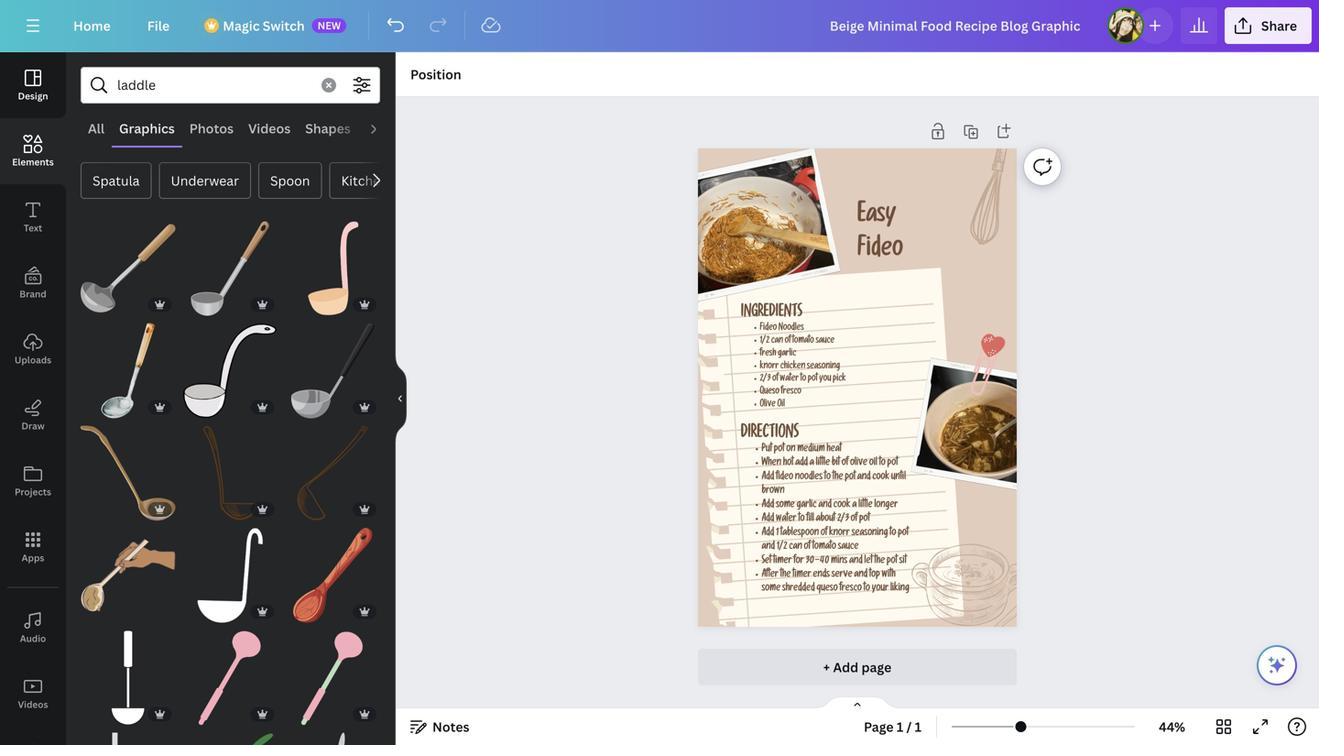 Task type: locate. For each thing, give the bounding box(es) containing it.
1 right /
[[915, 718, 922, 735]]

fideo inside fideo noodles 1/2 can of tomato sauce fresh garlic knorr chicken seasoning 2/3 of water to pot you pick queso fresco olive oil
[[760, 324, 777, 333]]

garlic up the chicken at the top of the page
[[778, 349, 797, 359]]

to down longer
[[890, 528, 897, 539]]

2 laddle icon image from the left
[[285, 426, 380, 521]]

0 vertical spatial garlic
[[778, 349, 797, 359]]

1 vertical spatial fresco
[[840, 584, 862, 594]]

fideo down ingredients
[[760, 324, 777, 333]]

about
[[816, 514, 836, 525]]

1 vertical spatial knorr
[[830, 528, 850, 539]]

of right about
[[851, 514, 858, 525]]

little left longer
[[859, 500, 873, 511]]

file button
[[133, 7, 184, 44]]

golden laddle, illustration, vector on a white background. image
[[81, 426, 176, 521]]

serve
[[832, 570, 853, 581]]

chicken
[[781, 362, 806, 372]]

the down bit
[[833, 472, 844, 483]]

spoon button
[[258, 162, 322, 199]]

to
[[801, 375, 807, 384], [880, 459, 886, 469], [825, 472, 831, 483], [799, 514, 805, 525], [890, 528, 897, 539], [864, 584, 871, 594]]

some
[[776, 500, 795, 511], [762, 584, 781, 594]]

tomato inside put pot on medium heat when hot add a little bit of olive oil to pot add fideo noodles to the pot and cook until brown add some garlic and cook a little longer add water to fill about 2/3 of pot add 1 tablespoon of knorr seasoning to pot and 1/2 can of tomato sauce set timer for 30-40 mins and let the pot sit after the timer ends serve and top with some shredded queso fresco to your liking
[[813, 542, 837, 553]]

0 horizontal spatial videos
[[18, 698, 48, 711]]

0 vertical spatial cook
[[873, 472, 890, 483]]

knorr down about
[[830, 528, 850, 539]]

can
[[772, 337, 784, 346], [789, 542, 803, 553]]

0 vertical spatial videos button
[[241, 111, 298, 146]]

laddle icon art image
[[183, 733, 278, 745]]

hide image
[[395, 355, 407, 443]]

audio down apps
[[20, 632, 46, 645]]

projects
[[15, 486, 51, 498]]

laddle with black handle, illustration, vector on a white background. image
[[285, 323, 380, 418]]

home link
[[59, 7, 125, 44]]

kitchen utensils button
[[329, 162, 452, 199]]

some down after
[[762, 584, 781, 594]]

videos
[[248, 120, 291, 137], [18, 698, 48, 711]]

44%
[[1159, 718, 1186, 735]]

audio up kitchen utensils 'button'
[[365, 120, 402, 137]]

main menu bar
[[0, 0, 1320, 52]]

cook up about
[[834, 500, 851, 511]]

can up fresh
[[772, 337, 784, 346]]

fresco inside fideo noodles 1/2 can of tomato sauce fresh garlic knorr chicken seasoning 2/3 of water to pot you pick queso fresco olive oil
[[781, 388, 802, 397]]

1 horizontal spatial laddle icon image
[[285, 426, 380, 521]]

a
[[810, 459, 815, 469], [853, 500, 857, 511]]

0 vertical spatial fideo
[[858, 239, 904, 264]]

0 horizontal spatial seasoning
[[807, 362, 841, 372]]

underwear
[[171, 172, 239, 189]]

1 horizontal spatial seasoning
[[852, 528, 888, 539]]

when
[[762, 459, 782, 469]]

show pages image
[[814, 696, 902, 710]]

fideo down easy
[[858, 239, 904, 264]]

kitchen utensils
[[341, 172, 440, 189]]

to down the chicken at the top of the page
[[801, 375, 807, 384]]

1 horizontal spatial knorr
[[830, 528, 850, 539]]

side panel tab list
[[0, 52, 66, 745]]

1 horizontal spatial videos
[[248, 120, 291, 137]]

oil
[[778, 400, 785, 410]]

2 vertical spatial the
[[781, 570, 791, 581]]

1/2
[[760, 337, 770, 346], [777, 542, 788, 553]]

water inside fideo noodles 1/2 can of tomato sauce fresh garlic knorr chicken seasoning 2/3 of water to pot you pick queso fresco olive oil
[[780, 375, 799, 384]]

1 vertical spatial some
[[762, 584, 781, 594]]

1 vertical spatial the
[[875, 556, 885, 567]]

timer down for
[[793, 570, 812, 581]]

0 vertical spatial 1/2
[[760, 337, 770, 346]]

seasoning up you
[[807, 362, 841, 372]]

culinary laddle, illustration, vector on a white background. image
[[183, 221, 278, 316]]

1 vertical spatial audio
[[20, 632, 46, 645]]

tomato up '40'
[[813, 542, 837, 553]]

0 horizontal spatial can
[[772, 337, 784, 346]]

0 vertical spatial the
[[833, 472, 844, 483]]

1 horizontal spatial audio button
[[358, 111, 410, 146]]

noodles
[[779, 324, 804, 333]]

deep soup laddle, kitchen utensils illustration image
[[285, 630, 380, 725]]

0 horizontal spatial sauce
[[816, 337, 835, 346]]

the right after
[[781, 570, 791, 581]]

1 horizontal spatial sauce
[[838, 542, 859, 553]]

1 vertical spatial garlic
[[797, 500, 817, 511]]

1 vertical spatial seasoning
[[852, 528, 888, 539]]

1 vertical spatial can
[[789, 542, 803, 553]]

0 horizontal spatial knorr
[[760, 362, 779, 372]]

mins
[[831, 556, 848, 567]]

easy
[[858, 205, 897, 230]]

0 horizontal spatial audio
[[20, 632, 46, 645]]

water
[[780, 375, 799, 384], [776, 514, 797, 525]]

uploads button
[[0, 316, 66, 382]]

laddle with wooden handle, illustration, vector on a white background. image
[[81, 221, 176, 316]]

audio
[[365, 120, 402, 137], [20, 632, 46, 645]]

of down about
[[821, 528, 828, 539]]

pot down olive
[[845, 472, 856, 483]]

1 horizontal spatial audio
[[365, 120, 402, 137]]

2/3
[[760, 375, 771, 384], [838, 514, 850, 525]]

wooden spoon design image
[[285, 528, 380, 623]]

new
[[318, 18, 341, 32]]

utensils
[[392, 172, 440, 189]]

1 vertical spatial sauce
[[838, 542, 859, 553]]

audio inside side panel 'tab list'
[[20, 632, 46, 645]]

0 vertical spatial little
[[816, 459, 830, 469]]

group
[[81, 210, 176, 316], [183, 210, 278, 316], [285, 210, 380, 316], [81, 312, 176, 418], [183, 312, 278, 418], [285, 312, 380, 418], [81, 415, 176, 521], [183, 415, 278, 521], [285, 415, 380, 521], [81, 517, 176, 623], [183, 517, 278, 623], [285, 517, 380, 623], [183, 619, 278, 725], [285, 619, 380, 725], [81, 630, 176, 725], [183, 722, 278, 745], [285, 733, 380, 745]]

+ add page button
[[698, 649, 1017, 686]]

0 horizontal spatial cook
[[834, 500, 851, 511]]

audio button down apps
[[0, 595, 66, 661]]

seasoning inside put pot on medium heat when hot add a little bit of olive oil to pot add fideo noodles to the pot and cook until brown add some garlic and cook a little longer add water to fill about 2/3 of pot add 1 tablespoon of knorr seasoning to pot and 1/2 can of tomato sauce set timer for 30-40 mins and let the pot sit after the timer ends serve and top with some shredded queso fresco to your liking
[[852, 528, 888, 539]]

little
[[816, 459, 830, 469], [859, 500, 873, 511]]

1 vertical spatial fideo
[[760, 324, 777, 333]]

audio button up kitchen utensils 'button'
[[358, 111, 410, 146]]

1 horizontal spatial 2/3
[[838, 514, 850, 525]]

magic switch
[[223, 17, 305, 34]]

text
[[24, 222, 42, 234]]

some down brown
[[776, 500, 795, 511]]

notes button
[[403, 712, 477, 741]]

garlic up fill
[[797, 500, 817, 511]]

fresco
[[781, 388, 802, 397], [840, 584, 862, 594]]

fresco up oil
[[781, 388, 802, 397]]

videos inside side panel 'tab list'
[[18, 698, 48, 711]]

0 horizontal spatial fideo
[[760, 324, 777, 333]]

seasoning up the 'let'
[[852, 528, 888, 539]]

0 vertical spatial sauce
[[816, 337, 835, 346]]

1 vertical spatial water
[[776, 514, 797, 525]]

cook down oil
[[873, 472, 890, 483]]

+ add page
[[824, 659, 892, 676]]

1 vertical spatial 1/2
[[777, 542, 788, 553]]

1 vertical spatial videos button
[[0, 661, 66, 727]]

tomato down noodles
[[793, 337, 815, 346]]

can up for
[[789, 542, 803, 553]]

little left bit
[[816, 459, 830, 469]]

sauce up mins
[[838, 542, 859, 553]]

pot
[[808, 375, 818, 384], [774, 445, 785, 455], [888, 459, 899, 469], [845, 472, 856, 483], [860, 514, 870, 525], [898, 528, 909, 539], [887, 556, 898, 567]]

1 horizontal spatial cook
[[873, 472, 890, 483]]

and up set on the bottom right of the page
[[762, 542, 775, 553]]

cook
[[873, 472, 890, 483], [834, 500, 851, 511]]

fresco inside put pot on medium heat when hot add a little bit of olive oil to pot add fideo noodles to the pot and cook until brown add some garlic and cook a little longer add water to fill about 2/3 of pot add 1 tablespoon of knorr seasoning to pot and 1/2 can of tomato sauce set timer for 30-40 mins and let the pot sit after the timer ends serve and top with some shredded queso fresco to your liking
[[840, 584, 862, 594]]

0 vertical spatial tomato
[[793, 337, 815, 346]]

0 vertical spatial audio
[[365, 120, 402, 137]]

1 vertical spatial a
[[853, 500, 857, 511]]

elements button
[[0, 118, 66, 184]]

0 vertical spatial seasoning
[[807, 362, 841, 372]]

2/3 right about
[[838, 514, 850, 525]]

0 horizontal spatial laddle icon image
[[183, 426, 278, 521]]

switch
[[263, 17, 305, 34]]

pot up until
[[888, 459, 899, 469]]

fideo
[[858, 239, 904, 264], [760, 324, 777, 333]]

0 horizontal spatial audio button
[[0, 595, 66, 661]]

tomato
[[793, 337, 815, 346], [813, 542, 837, 553]]

1 left tablespoon
[[776, 528, 779, 539]]

add
[[762, 472, 775, 483], [762, 500, 775, 511], [762, 514, 775, 525], [762, 528, 775, 539], [833, 659, 859, 676]]

and left top
[[855, 570, 868, 581]]

1/2 up fresh
[[760, 337, 770, 346]]

0 vertical spatial can
[[772, 337, 784, 346]]

knorr inside fideo noodles 1/2 can of tomato sauce fresh garlic knorr chicken seasoning 2/3 of water to pot you pick queso fresco olive oil
[[760, 362, 779, 372]]

1 vertical spatial 2/3
[[838, 514, 850, 525]]

0 vertical spatial audio button
[[358, 111, 410, 146]]

1 horizontal spatial a
[[853, 500, 857, 511]]

of up queso
[[773, 375, 779, 384]]

0 horizontal spatial a
[[810, 459, 815, 469]]

1 horizontal spatial can
[[789, 542, 803, 553]]

0 vertical spatial timer
[[774, 556, 792, 567]]

1 left /
[[897, 718, 904, 735]]

add inside button
[[833, 659, 859, 676]]

1 vertical spatial little
[[859, 500, 873, 511]]

bit
[[832, 459, 840, 469]]

liking
[[891, 584, 910, 594]]

of down noodles
[[785, 337, 791, 346]]

water down the chicken at the top of the page
[[780, 375, 799, 384]]

30-
[[806, 556, 820, 567]]

spatula button
[[81, 162, 152, 199]]

timer
[[774, 556, 792, 567], [793, 570, 812, 581]]

0 horizontal spatial fresco
[[781, 388, 802, 397]]

1 vertical spatial audio button
[[0, 595, 66, 661]]

water up tablespoon
[[776, 514, 797, 525]]

0 vertical spatial fresco
[[781, 388, 802, 397]]

you
[[820, 375, 832, 384]]

on
[[787, 445, 796, 455]]

photos button
[[182, 111, 241, 146]]

1 horizontal spatial fideo
[[858, 239, 904, 264]]

0 horizontal spatial 2/3
[[760, 375, 771, 384]]

2 horizontal spatial the
[[875, 556, 885, 567]]

0 vertical spatial 2/3
[[760, 375, 771, 384]]

share button
[[1225, 7, 1312, 44]]

a right add
[[810, 459, 815, 469]]

0 vertical spatial knorr
[[760, 362, 779, 372]]

sit
[[900, 556, 907, 567]]

0 horizontal spatial videos button
[[0, 661, 66, 727]]

1 horizontal spatial timer
[[793, 570, 812, 581]]

spatula
[[93, 172, 140, 189]]

pot left you
[[808, 375, 818, 384]]

of right bit
[[842, 459, 849, 469]]

1 vertical spatial videos
[[18, 698, 48, 711]]

0 horizontal spatial 1
[[776, 528, 779, 539]]

the
[[833, 472, 844, 483], [875, 556, 885, 567], [781, 570, 791, 581]]

timer right set on the bottom right of the page
[[774, 556, 792, 567]]

1 laddle icon image from the left
[[183, 426, 278, 521]]

1 inside put pot on medium heat when hot add a little bit of olive oil to pot add fideo noodles to the pot and cook until brown add some garlic and cook a little longer add water to fill about 2/3 of pot add 1 tablespoon of knorr seasoning to pot and 1/2 can of tomato sauce set timer for 30-40 mins and let the pot sit after the timer ends serve and top with some shredded queso fresco to your liking
[[776, 528, 779, 539]]

and
[[858, 472, 871, 483], [819, 500, 832, 511], [762, 542, 775, 553], [850, 556, 863, 567], [855, 570, 868, 581]]

the right the 'let'
[[875, 556, 885, 567]]

laddle icon image
[[183, 426, 278, 521], [285, 426, 380, 521]]

0 vertical spatial water
[[780, 375, 799, 384]]

sauce up you
[[816, 337, 835, 346]]

2/3 up queso
[[760, 375, 771, 384]]

knorr down fresh
[[760, 362, 779, 372]]

0 horizontal spatial 1/2
[[760, 337, 770, 346]]

can inside fideo noodles 1/2 can of tomato sauce fresh garlic knorr chicken seasoning 2/3 of water to pot you pick queso fresco olive oil
[[772, 337, 784, 346]]

1 horizontal spatial 1/2
[[777, 542, 788, 553]]

1/2 down tablespoon
[[777, 542, 788, 553]]

of
[[785, 337, 791, 346], [773, 375, 779, 384], [842, 459, 849, 469], [851, 514, 858, 525], [821, 528, 828, 539], [804, 542, 811, 553]]

to right oil
[[880, 459, 886, 469]]

fresco down serve
[[840, 584, 862, 594]]

1 horizontal spatial fresco
[[840, 584, 862, 594]]

1 vertical spatial cook
[[834, 500, 851, 511]]

1 vertical spatial tomato
[[813, 542, 837, 553]]

a left longer
[[853, 500, 857, 511]]



Task type: vqa. For each thing, say whether or not it's contained in the screenshot.
timer to the top
yes



Task type: describe. For each thing, give the bounding box(es) containing it.
pot inside fideo noodles 1/2 can of tomato sauce fresh garlic knorr chicken seasoning 2/3 of water to pot you pick queso fresco olive oil
[[808, 375, 818, 384]]

position
[[411, 66, 462, 83]]

text button
[[0, 184, 66, 250]]

1/2 inside fideo noodles 1/2 can of tomato sauce fresh garlic knorr chicken seasoning 2/3 of water to pot you pick queso fresco olive oil
[[760, 337, 770, 346]]

ingredients
[[741, 306, 803, 322]]

2/3 inside put pot on medium heat when hot add a little bit of olive oil to pot add fideo noodles to the pot and cook until brown add some garlic and cook a little longer add water to fill about 2/3 of pot add 1 tablespoon of knorr seasoning to pot and 1/2 can of tomato sauce set timer for 30-40 mins and let the pot sit after the timer ends serve and top with some shredded queso fresco to your liking
[[838, 514, 850, 525]]

brand
[[20, 288, 46, 300]]

file
[[147, 17, 170, 34]]

shapes button
[[298, 111, 358, 146]]

graphics button
[[112, 111, 182, 146]]

sauce inside put pot on medium heat when hot add a little bit of olive oil to pot add fideo noodles to the pot and cook until brown add some garlic and cook a little longer add water to fill about 2/3 of pot add 1 tablespoon of knorr seasoning to pot and 1/2 can of tomato sauce set timer for 30-40 mins and let the pot sit after the timer ends serve and top with some shredded queso fresco to your liking
[[838, 542, 859, 553]]

with
[[882, 570, 896, 581]]

oil
[[870, 459, 878, 469]]

silver laddle, illustration, vector on a white background. image
[[285, 733, 380, 745]]

olive
[[851, 459, 868, 469]]

your
[[872, 584, 889, 594]]

fideo
[[776, 472, 794, 483]]

seasoning inside fideo noodles 1/2 can of tomato sauce fresh garlic knorr chicken seasoning 2/3 of water to pot you pick queso fresco olive oil
[[807, 362, 841, 372]]

until
[[892, 472, 906, 483]]

queso
[[760, 388, 780, 397]]

laddle image
[[285, 221, 380, 316]]

longer
[[875, 500, 898, 511]]

1/2 inside put pot on medium heat when hot add a little bit of olive oil to pot add fideo noodles to the pot and cook until brown add some garlic and cook a little longer add water to fill about 2/3 of pot add 1 tablespoon of knorr seasoning to pot and 1/2 can of tomato sauce set timer for 30-40 mins and let the pot sit after the timer ends serve and top with some shredded queso fresco to your liking
[[777, 542, 788, 553]]

put
[[762, 445, 773, 455]]

to right noodles
[[825, 472, 831, 483]]

+
[[824, 659, 830, 676]]

for
[[794, 556, 804, 567]]

garlic inside fideo noodles 1/2 can of tomato sauce fresh garlic knorr chicken seasoning 2/3 of water to pot you pick queso fresco olive oil
[[778, 349, 797, 359]]

let
[[865, 556, 873, 567]]

apps button
[[0, 514, 66, 580]]

page
[[862, 659, 892, 676]]

0 vertical spatial videos
[[248, 120, 291, 137]]

tablespoon
[[781, 528, 819, 539]]

untitled media image
[[183, 323, 278, 418]]

laddle icon image image
[[81, 630, 176, 725]]

pot left on
[[774, 445, 785, 455]]

ends
[[813, 570, 830, 581]]

1 vertical spatial timer
[[793, 570, 812, 581]]

noodles
[[795, 472, 823, 483]]

draw button
[[0, 382, 66, 448]]

pot left sit
[[887, 556, 898, 567]]

Design title text field
[[816, 7, 1101, 44]]

44% button
[[1143, 712, 1202, 741]]

knorr inside put pot on medium heat when hot add a little bit of olive oil to pot add fideo noodles to the pot and cook until brown add some garlic and cook a little longer add water to fill about 2/3 of pot add 1 tablespoon of knorr seasoning to pot and 1/2 can of tomato sauce set timer for 30-40 mins and let the pot sit after the timer ends serve and top with some shredded queso fresco to your liking
[[830, 528, 850, 539]]

40
[[820, 556, 830, 567]]

of up 30-
[[804, 542, 811, 553]]

heat
[[827, 445, 842, 455]]

sauce inside fideo noodles 1/2 can of tomato sauce fresh garlic knorr chicken seasoning 2/3 of water to pot you pick queso fresco olive oil
[[816, 337, 835, 346]]

and up about
[[819, 500, 832, 511]]

to left fill
[[799, 514, 805, 525]]

and left the 'let'
[[850, 556, 863, 567]]

1 horizontal spatial little
[[859, 500, 873, 511]]

hot
[[783, 459, 794, 469]]

easy fideo
[[858, 205, 904, 264]]

tomato inside fideo noodles 1/2 can of tomato sauce fresh garlic knorr chicken seasoning 2/3 of water to pot you pick queso fresco olive oil
[[793, 337, 815, 346]]

kitchen
[[341, 172, 388, 189]]

top
[[870, 570, 880, 581]]

pick
[[833, 375, 846, 384]]

set
[[762, 556, 772, 567]]

position button
[[403, 60, 469, 89]]

design button
[[0, 52, 66, 118]]

/
[[907, 718, 912, 735]]

magic
[[223, 17, 260, 34]]

spoon
[[270, 172, 310, 189]]

uploads
[[15, 354, 51, 366]]

apps
[[22, 552, 44, 564]]

pot up sit
[[898, 528, 909, 539]]

shapes
[[305, 120, 351, 137]]

projects button
[[0, 448, 66, 514]]

Search elements search field
[[117, 68, 311, 103]]

0 horizontal spatial timer
[[774, 556, 792, 567]]

canva assistant image
[[1267, 654, 1289, 676]]

queso
[[817, 584, 838, 594]]

to inside fideo noodles 1/2 can of tomato sauce fresh garlic knorr chicken seasoning 2/3 of water to pot you pick queso fresco olive oil
[[801, 375, 807, 384]]

garlic inside put pot on medium heat when hot add a little bit of olive oil to pot add fideo noodles to the pot and cook until brown add some garlic and cook a little longer add water to fill about 2/3 of pot add 1 tablespoon of knorr seasoning to pot and 1/2 can of tomato sauce set timer for 30-40 mins and let the pot sit after the timer ends serve and top with some shredded queso fresco to your liking
[[797, 500, 817, 511]]

brand button
[[0, 250, 66, 316]]

to left your
[[864, 584, 871, 594]]

and down olive
[[858, 472, 871, 483]]

olive
[[760, 400, 776, 410]]

add
[[796, 459, 808, 469]]

share
[[1262, 17, 1298, 34]]

notes
[[433, 718, 470, 735]]

can inside put pot on medium heat when hot add a little bit of olive oil to pot add fideo noodles to the pot and cook until brown add some garlic and cook a little longer add water to fill about 2/3 of pot add 1 tablespoon of knorr seasoning to pot and 1/2 can of tomato sauce set timer for 30-40 mins and let the pot sit after the timer ends serve and top with some shredded queso fresco to your liking
[[789, 542, 803, 553]]

put pot on medium heat when hot add a little bit of olive oil to pot add fideo noodles to the pot and cook until brown add some garlic and cook a little longer add water to fill about 2/3 of pot add 1 tablespoon of knorr seasoning to pot and 1/2 can of tomato sauce set timer for 30-40 mins and let the pot sit after the timer ends serve and top with some shredded queso fresco to your liking
[[762, 445, 910, 594]]

design
[[18, 90, 48, 102]]

elements
[[12, 156, 54, 168]]

draw
[[21, 420, 45, 432]]

underwear button
[[159, 162, 251, 199]]

outlined filipino hand holding laddle image
[[81, 528, 176, 623]]

0 vertical spatial a
[[810, 459, 815, 469]]

home
[[73, 17, 111, 34]]

fideo noodles 1/2 can of tomato sauce fresh garlic knorr chicken seasoning 2/3 of water to pot you pick queso fresco olive oil
[[760, 324, 846, 410]]

0 horizontal spatial little
[[816, 459, 830, 469]]

page 1 / 1
[[864, 718, 922, 735]]

graphics
[[119, 120, 175, 137]]

water inside put pot on medium heat when hot add a little bit of olive oil to pot add fideo noodles to the pot and cook until brown add some garlic and cook a little longer add water to fill about 2/3 of pot add 1 tablespoon of knorr seasoning to pot and 1/2 can of tomato sauce set timer for 30-40 mins and let the pot sit after the timer ends serve and top with some shredded queso fresco to your liking
[[776, 514, 797, 525]]

shredded
[[783, 584, 815, 594]]

after
[[762, 570, 779, 581]]

all
[[88, 120, 105, 137]]

1 horizontal spatial videos button
[[241, 111, 298, 146]]

medium
[[798, 445, 825, 455]]

fresh
[[760, 349, 777, 359]]

pot right about
[[860, 514, 870, 525]]

deep soup laddle, kitchen utensils icon illustration image
[[183, 630, 278, 725]]

0 vertical spatial some
[[776, 500, 795, 511]]

1 horizontal spatial 1
[[897, 718, 904, 735]]

watercolor laddle image
[[81, 323, 176, 418]]

0 horizontal spatial the
[[781, 570, 791, 581]]

2 horizontal spatial 1
[[915, 718, 922, 735]]

photos
[[190, 120, 234, 137]]

fill
[[807, 514, 815, 525]]

brown
[[762, 486, 785, 497]]

1 horizontal spatial the
[[833, 472, 844, 483]]

all button
[[81, 111, 112, 146]]

2/3 inside fideo noodles 1/2 can of tomato sauce fresh garlic knorr chicken seasoning 2/3 of water to pot you pick queso fresco olive oil
[[760, 375, 771, 384]]



